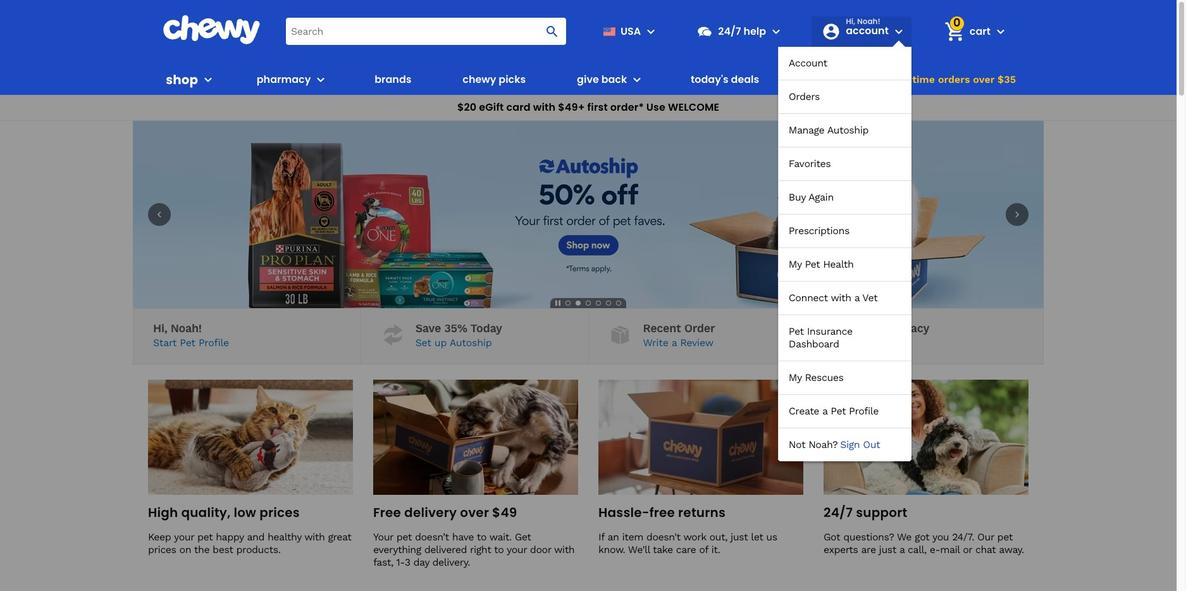 Task type: describe. For each thing, give the bounding box(es) containing it.
1 horizontal spatial to
[[494, 544, 504, 556]]

autoship inside site banner
[[828, 124, 869, 136]]

work
[[684, 531, 707, 543]]

shop button
[[166, 65, 216, 95]]

buy again link
[[779, 181, 912, 214]]

us
[[767, 531, 778, 543]]

hi, for start pet profile
[[153, 322, 167, 335]]

free delivery on first-time orders over $35 button
[[801, 65, 1020, 95]]

again
[[809, 191, 834, 203]]

$20 egift card with $49+ first order* use welcome
[[458, 100, 720, 115]]

24/7 support
[[824, 504, 908, 522]]

orders link
[[779, 80, 912, 113]]

pet inside pet insurance dashboard
[[789, 325, 804, 337]]

first
[[588, 100, 608, 115]]

chewy home image
[[163, 15, 261, 44]]

on inside button
[[872, 73, 884, 85]]

pet insurance dashboard
[[789, 325, 853, 350]]

we
[[898, 531, 912, 543]]

with inside "your pet doesn't have to wait. get everything delivered right to your door with fast, 1-3 day delivery."
[[555, 544, 575, 556]]

insurance
[[808, 325, 853, 337]]

hi, noah! account
[[846, 16, 889, 38]]

out,
[[710, 531, 728, 543]]

review
[[681, 337, 714, 349]]

create a pet profile
[[789, 405, 879, 417]]

just inside if an item doesn't work out, just let us know. we'll take care of it.
[[731, 531, 748, 543]]

0
[[954, 15, 961, 31]]

profile inside hi, noah! start pet profile
[[199, 337, 229, 349]]

chewy for chewy pharmacy shop now
[[836, 322, 873, 335]]

help
[[744, 24, 767, 38]]

create
[[789, 405, 820, 417]]

shop
[[166, 71, 198, 88]]

delivery for over
[[405, 504, 457, 522]]

save 35% today set up autoship
[[416, 322, 502, 349]]

chewy picks
[[463, 72, 526, 87]]

Product search field
[[286, 18, 567, 45]]

Search text field
[[286, 18, 567, 45]]

let
[[752, 531, 764, 543]]

and
[[247, 531, 265, 543]]

call,
[[908, 544, 927, 556]]

orders
[[939, 73, 971, 85]]

$35
[[998, 73, 1017, 85]]

take
[[653, 544, 673, 556]]

sign
[[841, 438, 860, 450]]

on inside keep your pet happy and healthy with great prices on the best products.
[[179, 544, 191, 556]]

$20
[[458, 100, 477, 115]]

site banner
[[0, 0, 1177, 461]]

of
[[700, 544, 709, 556]]

free delivery over $49
[[373, 504, 518, 522]]

wait.
[[490, 531, 512, 543]]

away.
[[1000, 544, 1025, 556]]

/ image
[[381, 323, 406, 348]]

support
[[857, 504, 908, 522]]

give back
[[577, 72, 628, 87]]

a inside 'got questions? we got you 24/7. our pet experts are just a call, e-mail or chat away.'
[[900, 544, 905, 556]]

my pet health link
[[779, 248, 912, 281]]

you
[[933, 531, 950, 543]]

with right "card"
[[534, 100, 556, 115]]

dashboard
[[789, 338, 840, 350]]

with left vet
[[831, 292, 852, 304]]

not noah? sign out
[[789, 438, 881, 450]]

hassle-
[[599, 504, 650, 522]]

pet inside keep your pet happy and healthy with great prices on the best products.
[[197, 531, 213, 543]]

pet inside "your pet doesn't have to wait. get everything delivered right to your door with fast, 1-3 day delivery."
[[397, 531, 412, 543]]

24/7 help
[[719, 24, 767, 38]]

$49
[[493, 504, 518, 522]]

get
[[515, 531, 532, 543]]

up
[[435, 337, 447, 349]]

pharmacy link
[[252, 65, 311, 95]]

card
[[507, 100, 531, 115]]

give back menu image
[[630, 72, 645, 87]]

chewy picks link
[[458, 65, 531, 95]]

50% off your first autoship order on pet faves. shop now. image
[[133, 121, 1045, 308]]

24/7 for 24/7 help
[[719, 24, 742, 38]]

just inside 'got questions? we got you 24/7. our pet experts are just a call, e-mail or chat away.'
[[880, 544, 897, 556]]

chewy support image
[[697, 23, 714, 40]]

healthy
[[268, 531, 302, 543]]

0 vertical spatial to
[[477, 531, 487, 543]]

delivery.
[[433, 557, 470, 569]]

my for my pet health
[[789, 258, 802, 270]]

submit search image
[[545, 24, 560, 39]]

free for free delivery over $49
[[373, 504, 401, 522]]

right
[[470, 544, 491, 556]]

got
[[915, 531, 930, 543]]

hi, noah! start pet profile
[[153, 322, 229, 349]]

returns
[[679, 504, 726, 522]]

an
[[608, 531, 619, 543]]

35%
[[445, 322, 468, 335]]

order
[[685, 322, 715, 335]]

my rescues
[[789, 371, 844, 383]]

have
[[452, 531, 474, 543]]

your inside "your pet doesn't have to wait. get everything delivered right to your door with fast, 1-3 day delivery."
[[507, 544, 527, 556]]

know.
[[599, 544, 626, 556]]

if an item doesn't work out, just let us know. we'll take care of it.
[[599, 531, 778, 556]]

connect with a vet
[[789, 292, 878, 304]]

prices inside keep your pet happy and healthy with great prices on the best products.
[[148, 544, 176, 556]]

chewy for chewy picks
[[463, 72, 497, 87]]

fast,
[[373, 557, 394, 569]]



Task type: vqa. For each thing, say whether or not it's contained in the screenshot.


Task type: locate. For each thing, give the bounding box(es) containing it.
write
[[643, 337, 669, 349]]

menu image
[[201, 72, 216, 87]]

free delivery on first-time orders over $35
[[805, 73, 1017, 85]]

2 horizontal spatial pet
[[998, 531, 1013, 543]]

3
[[405, 557, 411, 569]]

0 vertical spatial hi,
[[846, 16, 856, 26]]

pet up the the
[[197, 531, 213, 543]]

with right door
[[555, 544, 575, 556]]

give
[[577, 72, 599, 87]]

1 horizontal spatial hi,
[[846, 16, 856, 26]]

0 vertical spatial delivery
[[830, 73, 869, 85]]

1 vertical spatial my
[[789, 371, 802, 383]]

0 horizontal spatial pet
[[197, 531, 213, 543]]

1 vertical spatial 24/7
[[824, 504, 853, 522]]

pet up dashboard
[[789, 325, 804, 337]]

prescriptions link
[[779, 214, 912, 247]]

products.
[[236, 544, 281, 556]]

2 my from the top
[[789, 371, 802, 383]]

1 horizontal spatial prices
[[260, 504, 300, 522]]

1 vertical spatial chewy
[[836, 322, 873, 335]]

0 horizontal spatial profile
[[199, 337, 229, 349]]

time
[[913, 73, 936, 85]]

0 vertical spatial 24/7
[[719, 24, 742, 38]]

0 vertical spatial prices
[[260, 504, 300, 522]]

noah! for account
[[858, 16, 881, 26]]

24/7 inside 'link'
[[719, 24, 742, 38]]

noah! inside hi, noah! start pet profile
[[171, 322, 202, 335]]

0 horizontal spatial delivery
[[405, 504, 457, 522]]

menu image
[[644, 24, 659, 39]]

profile inside site banner
[[850, 405, 879, 417]]

items image
[[944, 20, 966, 42]]

your inside keep your pet happy and healthy with great prices on the best products.
[[174, 531, 194, 543]]

it.
[[712, 544, 721, 556]]

everything
[[373, 544, 422, 556]]

just
[[731, 531, 748, 543], [880, 544, 897, 556]]

account
[[846, 23, 889, 38]]

/ image
[[609, 323, 633, 348]]

noah! up the start
[[171, 322, 202, 335]]

1 vertical spatial free
[[373, 504, 401, 522]]

your
[[174, 531, 194, 543], [507, 544, 527, 556]]

if
[[599, 531, 605, 543]]

1 horizontal spatial just
[[880, 544, 897, 556]]

24/7 up got
[[824, 504, 853, 522]]

a right write at the bottom of page
[[672, 337, 677, 349]]

my left rescues
[[789, 371, 802, 383]]

1 vertical spatial over
[[460, 504, 489, 522]]

questions?
[[844, 531, 895, 543]]

hi, inside hi, noah! start pet profile
[[153, 322, 167, 335]]

buy
[[789, 191, 806, 203]]

my rescues link
[[779, 361, 912, 394]]

1 my from the top
[[789, 258, 802, 270]]

$49+
[[558, 100, 585, 115]]

24/7 right chewy support icon
[[719, 24, 742, 38]]

chewy inside "link"
[[463, 72, 497, 87]]

chewy up shop
[[836, 322, 873, 335]]

over inside button
[[974, 73, 995, 85]]

chewy
[[463, 72, 497, 87], [836, 322, 873, 335]]

hassle-free returns
[[599, 504, 726, 522]]

set
[[416, 337, 432, 349]]

experts
[[824, 544, 859, 556]]

to down wait.
[[494, 544, 504, 556]]

pharmacy menu image
[[314, 72, 329, 87]]

on left first-
[[872, 73, 884, 85]]

1 horizontal spatial over
[[974, 73, 995, 85]]

use
[[647, 100, 666, 115]]

welcome
[[668, 100, 720, 115]]

delivery up manage autoship link
[[830, 73, 869, 85]]

autoship
[[828, 124, 869, 136], [450, 337, 492, 349]]

pet up not noah? sign out
[[831, 405, 846, 417]]

keep your pet happy and healthy with great prices on the best products.
[[148, 531, 352, 556]]

hi, up the start
[[153, 322, 167, 335]]

a right create
[[823, 405, 828, 417]]

24/7
[[719, 24, 742, 38], [824, 504, 853, 522]]

pet inside 'got questions? we got you 24/7. our pet experts are just a call, e-mail or chat away.'
[[998, 531, 1013, 543]]

1 vertical spatial noah!
[[171, 322, 202, 335]]

manage
[[789, 124, 825, 136]]

1 horizontal spatial pet
[[397, 531, 412, 543]]

pet left health
[[805, 258, 821, 270]]

1 vertical spatial profile
[[850, 405, 879, 417]]

0 horizontal spatial chewy
[[463, 72, 497, 87]]

0 vertical spatial over
[[974, 73, 995, 85]]

noah! left account menu image
[[858, 16, 881, 26]]

0 horizontal spatial 24/7
[[719, 24, 742, 38]]

buy again
[[789, 191, 834, 203]]

item
[[623, 531, 644, 543]]

cart menu image
[[994, 24, 1009, 39]]

autoship down orders link
[[828, 124, 869, 136]]

chewy up egift
[[463, 72, 497, 87]]

e-
[[930, 544, 941, 556]]

hi, up account link
[[846, 16, 856, 26]]

start
[[153, 337, 177, 349]]

orders
[[789, 90, 820, 102]]

0 horizontal spatial prices
[[148, 544, 176, 556]]

pharmacy
[[876, 322, 930, 335]]

your down get
[[507, 544, 527, 556]]

1 vertical spatial hi,
[[153, 322, 167, 335]]

manage autoship link
[[779, 114, 912, 147]]

0 vertical spatial chewy
[[463, 72, 497, 87]]

recent order write a review
[[643, 322, 715, 349]]

not
[[789, 438, 806, 450]]

1 vertical spatial just
[[880, 544, 897, 556]]

today's
[[691, 72, 729, 87]]

help menu image
[[769, 24, 784, 39]]

choose slide to display. group
[[563, 298, 624, 308]]

0 horizontal spatial just
[[731, 531, 748, 543]]

on left the the
[[179, 544, 191, 556]]

0 horizontal spatial on
[[179, 544, 191, 556]]

1 vertical spatial to
[[494, 544, 504, 556]]

autoship inside save 35% today set up autoship
[[450, 337, 492, 349]]

1 vertical spatial delivery
[[405, 504, 457, 522]]

over
[[974, 73, 995, 85], [460, 504, 489, 522]]

0 horizontal spatial free
[[373, 504, 401, 522]]

autoship down 35%
[[450, 337, 492, 349]]

0 vertical spatial my
[[789, 258, 802, 270]]

1 horizontal spatial chewy
[[836, 322, 873, 335]]

my up connect
[[789, 258, 802, 270]]

1 vertical spatial your
[[507, 544, 527, 556]]

deals
[[732, 72, 760, 87]]

free for free delivery on first-time orders over $35
[[805, 73, 826, 85]]

profile up sign out link
[[850, 405, 879, 417]]

prescriptions
[[789, 224, 850, 236]]

your up the the
[[174, 531, 194, 543]]

24/7 for 24/7 support
[[824, 504, 853, 522]]

today's deals
[[691, 72, 760, 87]]

24/7 help link
[[692, 16, 767, 47]]

to up right at left bottom
[[477, 531, 487, 543]]

doesn't
[[647, 531, 681, 543]]

noah! for start
[[171, 322, 202, 335]]

with left "great"
[[305, 531, 325, 543]]

favorites link
[[779, 147, 912, 180]]

connect
[[789, 292, 829, 304]]

free
[[650, 504, 676, 522]]

quality,
[[181, 504, 231, 522]]

1-
[[397, 557, 405, 569]]

2 pet from the left
[[397, 531, 412, 543]]

0 horizontal spatial over
[[460, 504, 489, 522]]

health
[[824, 258, 854, 270]]

hi, for account
[[846, 16, 856, 26]]

mail
[[941, 544, 960, 556]]

0 horizontal spatial autoship
[[450, 337, 492, 349]]

account menu image
[[892, 24, 907, 39]]

shop
[[836, 337, 861, 349]]

best
[[213, 544, 233, 556]]

noah! inside hi, noah! account
[[858, 16, 881, 26]]

we'll
[[629, 544, 650, 556]]

0 horizontal spatial to
[[477, 531, 487, 543]]

free
[[805, 73, 826, 85], [373, 504, 401, 522]]

just left let
[[731, 531, 748, 543]]

prices down keep
[[148, 544, 176, 556]]

a inside the recent order write a review
[[672, 337, 677, 349]]

1 pet from the left
[[197, 531, 213, 543]]

our
[[978, 531, 995, 543]]

0 vertical spatial just
[[731, 531, 748, 543]]

on
[[872, 73, 884, 85], [179, 544, 191, 556]]

1 vertical spatial prices
[[148, 544, 176, 556]]

3 pet from the left
[[998, 531, 1013, 543]]

to
[[477, 531, 487, 543], [494, 544, 504, 556]]

pet up everything
[[397, 531, 412, 543]]

delivery for on
[[830, 73, 869, 85]]

just right are
[[880, 544, 897, 556]]

free down account
[[805, 73, 826, 85]]

a down we on the right of page
[[900, 544, 905, 556]]

first-
[[887, 73, 913, 85]]

1 horizontal spatial 24/7
[[824, 504, 853, 522]]

save
[[416, 322, 441, 335]]

hi, inside hi, noah! account
[[846, 16, 856, 26]]

1 horizontal spatial profile
[[850, 405, 879, 417]]

great
[[328, 531, 352, 543]]

low
[[234, 504, 257, 522]]

1 horizontal spatial delivery
[[830, 73, 869, 85]]

free inside button
[[805, 73, 826, 85]]

over left $35
[[974, 73, 995, 85]]

0 vertical spatial on
[[872, 73, 884, 85]]

my
[[789, 258, 802, 270], [789, 371, 802, 383]]

0 horizontal spatial noah!
[[171, 322, 202, 335]]

free up the your
[[373, 504, 401, 522]]

pet inside hi, noah! start pet profile
[[180, 337, 195, 349]]

delivery inside the free delivery on first-time orders over $35 button
[[830, 73, 869, 85]]

prices up healthy
[[260, 504, 300, 522]]

your pet doesn't have to wait. get everything delivered right to your door with fast, 1-3 day delivery.
[[373, 531, 575, 569]]

1 horizontal spatial free
[[805, 73, 826, 85]]

profile right the start
[[199, 337, 229, 349]]

0 horizontal spatial hi,
[[153, 322, 167, 335]]

over up have
[[460, 504, 489, 522]]

1 vertical spatial on
[[179, 544, 191, 556]]

1 horizontal spatial noah!
[[858, 16, 881, 26]]

got
[[824, 531, 841, 543]]

usa
[[621, 24, 641, 38]]

my for my rescues
[[789, 371, 802, 383]]

your
[[373, 531, 394, 543]]

with inside keep your pet happy and healthy with great prices on the best products.
[[305, 531, 325, 543]]

a left vet
[[855, 292, 860, 304]]

1 horizontal spatial on
[[872, 73, 884, 85]]

account
[[789, 57, 828, 69]]

create a pet profile link
[[779, 395, 912, 428]]

pet right the start
[[180, 337, 195, 349]]

0 horizontal spatial your
[[174, 531, 194, 543]]

0 vertical spatial your
[[174, 531, 194, 543]]

24/7.
[[953, 531, 975, 543]]

0 vertical spatial noah!
[[858, 16, 881, 26]]

0 vertical spatial autoship
[[828, 124, 869, 136]]

brands link
[[370, 65, 417, 95]]

prices
[[260, 504, 300, 522], [148, 544, 176, 556]]

chewy inside chewy pharmacy shop now
[[836, 322, 873, 335]]

favorites
[[789, 157, 831, 169]]

0 vertical spatial profile
[[199, 337, 229, 349]]

pet
[[805, 258, 821, 270], [789, 325, 804, 337], [180, 337, 195, 349], [831, 405, 846, 417]]

care
[[677, 544, 697, 556]]

today
[[471, 322, 502, 335]]

1 horizontal spatial your
[[507, 544, 527, 556]]

happy
[[216, 531, 244, 543]]

got questions? we got you 24/7. our pet experts are just a call, e-mail or chat away.
[[824, 531, 1025, 556]]

1 horizontal spatial autoship
[[828, 124, 869, 136]]

manage autoship
[[789, 124, 869, 136]]

pet up away.
[[998, 531, 1013, 543]]

0 vertical spatial free
[[805, 73, 826, 85]]

stop automatic slide show image
[[553, 298, 563, 308]]

delivery up doesn't at the left bottom
[[405, 504, 457, 522]]

back
[[602, 72, 628, 87]]

usa button
[[598, 16, 659, 47]]

1 vertical spatial autoship
[[450, 337, 492, 349]]

noah!
[[858, 16, 881, 26], [171, 322, 202, 335]]

door
[[530, 544, 552, 556]]



